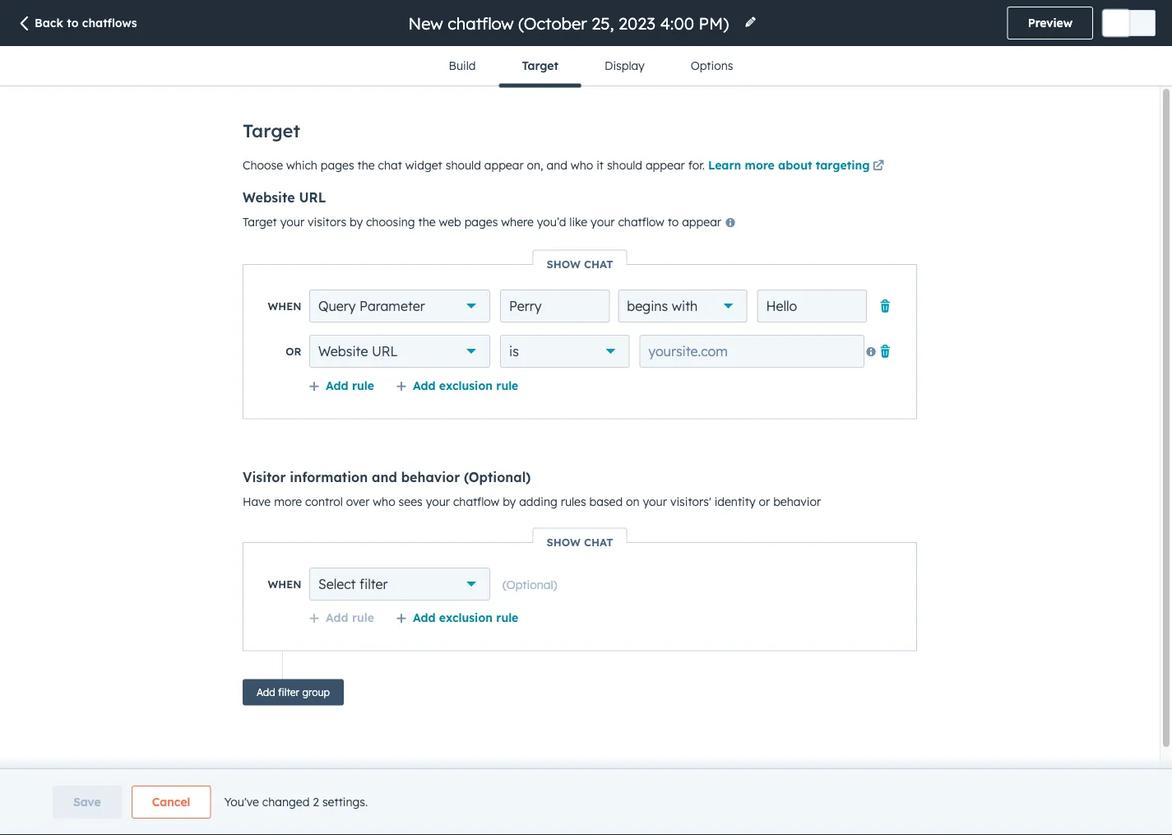 Task type: vqa. For each thing, say whether or not it's contained in the screenshot.
second Link Opens In A New Window "Image" from the top
yes



Task type: describe. For each thing, give the bounding box(es) containing it.
your right like
[[591, 215, 615, 229]]

1 add rule from the top
[[326, 378, 374, 392]]

0 horizontal spatial website
[[243, 189, 295, 206]]

preview
[[1028, 16, 1073, 30]]

1 horizontal spatial the
[[418, 215, 436, 229]]

1 horizontal spatial and
[[547, 158, 568, 172]]

link opens in a new window image
[[873, 156, 885, 176]]

options button
[[668, 46, 756, 86]]

show for select filter
[[547, 535, 581, 549]]

like
[[570, 215, 588, 229]]

control
[[305, 494, 343, 508]]

2 add exclusion rule from the top
[[413, 610, 519, 624]]

appear down for.
[[682, 215, 722, 229]]

when for select filter
[[268, 578, 301, 591]]

query parameter button
[[309, 290, 490, 323]]

show for query parameter
[[547, 257, 581, 271]]

0 vertical spatial behavior
[[401, 469, 460, 485]]

have
[[243, 494, 271, 508]]

link opens in a new window image
[[873, 160, 885, 172]]

build
[[449, 58, 476, 73]]

1 vertical spatial chatflow
[[453, 494, 500, 508]]

0 vertical spatial chatflow
[[618, 215, 665, 229]]

or
[[759, 494, 770, 508]]

learn more about targeting
[[708, 158, 870, 172]]

when for query parameter
[[268, 299, 301, 313]]

choose
[[243, 158, 283, 172]]

visitors
[[308, 215, 346, 229]]

you've
[[224, 795, 259, 809]]

adding
[[519, 494, 558, 508]]

parameter
[[360, 298, 425, 314]]

target inside target button
[[522, 58, 559, 73]]

2 should from the left
[[607, 158, 643, 172]]

save button
[[53, 786, 122, 819]]

display
[[605, 58, 645, 73]]

query
[[318, 298, 356, 314]]

which
[[286, 158, 318, 172]]

is button
[[500, 335, 630, 368]]

based
[[590, 494, 623, 508]]

is
[[509, 343, 519, 360]]

choosing
[[366, 215, 415, 229]]

on,
[[527, 158, 544, 172]]

1 add exclusion rule button from the top
[[396, 378, 519, 393]]

2
[[313, 795, 319, 809]]

begins
[[627, 298, 668, 314]]

changed
[[262, 795, 310, 809]]

1 vertical spatial (optional)
[[503, 577, 557, 592]]

widget
[[405, 158, 442, 172]]

0 horizontal spatial by
[[350, 215, 363, 229]]

back to chatflows
[[35, 16, 137, 30]]

group
[[302, 686, 330, 699]]

show chat for query parameter
[[547, 257, 613, 271]]

Value text field
[[757, 290, 867, 323]]

visitor
[[243, 469, 286, 485]]

visitor information and  behavior (optional)
[[243, 469, 531, 485]]

options
[[691, 58, 733, 73]]

preview button
[[1008, 7, 1093, 39]]

your left the visitors
[[280, 215, 305, 229]]

select filter button
[[309, 568, 490, 601]]

more for learn
[[745, 158, 775, 172]]



Task type: locate. For each thing, give the bounding box(es) containing it.
cancel
[[152, 795, 190, 809]]

1 vertical spatial add rule button
[[309, 610, 374, 625]]

add rule down select filter
[[326, 610, 374, 624]]

1 horizontal spatial by
[[503, 494, 516, 508]]

target
[[522, 58, 559, 73], [243, 119, 300, 142], [243, 215, 277, 229]]

more right learn at right top
[[745, 158, 775, 172]]

0 vertical spatial the
[[358, 158, 375, 172]]

url down the parameter
[[372, 343, 398, 360]]

and
[[547, 158, 568, 172], [372, 469, 397, 485]]

on
[[626, 494, 640, 508]]

2 show chat link from the top
[[534, 535, 627, 549]]

1 vertical spatial filter
[[278, 686, 300, 699]]

chat down based
[[584, 535, 613, 549]]

appear left for.
[[646, 158, 685, 172]]

1 vertical spatial add exclusion rule
[[413, 610, 519, 624]]

0 vertical spatial show chat
[[547, 257, 613, 271]]

add exclusion rule down select filter popup button
[[413, 610, 519, 624]]

have more control over who sees your chatflow by adding rules based on your visitors' identity or behavior
[[243, 494, 821, 508]]

select filter
[[318, 576, 388, 592]]

target down choose
[[243, 215, 277, 229]]

or
[[286, 345, 301, 358]]

website url button
[[309, 335, 490, 368]]

display button
[[582, 46, 668, 86]]

exclusion down select filter popup button
[[439, 610, 493, 624]]

show chat link for query parameter
[[534, 257, 627, 271]]

web
[[439, 215, 461, 229]]

1 vertical spatial to
[[668, 215, 679, 229]]

1 vertical spatial more
[[274, 494, 302, 508]]

more right have
[[274, 494, 302, 508]]

save
[[73, 795, 101, 809]]

by left adding
[[503, 494, 516, 508]]

add exclusion rule
[[413, 378, 519, 392], [413, 610, 519, 624]]

by
[[350, 215, 363, 229], [503, 494, 516, 508]]

who left it
[[571, 158, 593, 172]]

chat
[[378, 158, 402, 172]]

about
[[778, 158, 812, 172]]

appear left on,
[[484, 158, 524, 172]]

appear
[[484, 158, 524, 172], [646, 158, 685, 172], [682, 215, 722, 229]]

1 vertical spatial and
[[372, 469, 397, 485]]

who
[[571, 158, 593, 172], [373, 494, 395, 508]]

pages right web
[[465, 215, 498, 229]]

0 vertical spatial url
[[299, 189, 326, 206]]

choose which pages the chat widget should appear on, and who it should appear for.
[[243, 158, 708, 172]]

behavior right or
[[774, 494, 821, 508]]

filter left group
[[278, 686, 300, 699]]

when
[[268, 299, 301, 313], [268, 578, 301, 591]]

0 vertical spatial website
[[243, 189, 295, 206]]

1 vertical spatial by
[[503, 494, 516, 508]]

show chat link down rules
[[534, 535, 627, 549]]

1 vertical spatial show
[[547, 535, 581, 549]]

cancel button
[[131, 786, 211, 819]]

exclusion down website url 'popup button'
[[439, 378, 493, 392]]

add rule
[[326, 378, 374, 392], [326, 610, 374, 624]]

1 horizontal spatial who
[[571, 158, 593, 172]]

add rule button down select
[[309, 610, 374, 625]]

1 vertical spatial add exclusion rule button
[[396, 610, 519, 625]]

2 show chat from the top
[[547, 535, 613, 549]]

target button
[[499, 46, 582, 88]]

show
[[547, 257, 581, 271], [547, 535, 581, 549]]

url up the visitors
[[299, 189, 326, 206]]

website
[[243, 189, 295, 206], [318, 343, 368, 360]]

chat down like
[[584, 257, 613, 271]]

2 add rule from the top
[[326, 610, 374, 624]]

chat for parameter
[[584, 257, 613, 271]]

1 vertical spatial target
[[243, 119, 300, 142]]

learn more about targeting link
[[708, 156, 887, 176]]

navigation
[[426, 46, 756, 88]]

begins with
[[627, 298, 698, 314]]

back to chatflows button
[[16, 15, 137, 33]]

add filter group
[[257, 686, 330, 699]]

where
[[501, 215, 534, 229]]

add exclusion rule down is at top left
[[413, 378, 519, 392]]

add rule down website url 'popup button'
[[326, 378, 374, 392]]

settings.
[[322, 795, 368, 809]]

add rule button down website url 'popup button'
[[309, 378, 374, 393]]

0 vertical spatial and
[[547, 158, 568, 172]]

1 horizontal spatial filter
[[360, 576, 388, 592]]

1 add exclusion rule from the top
[[413, 378, 519, 392]]

1 horizontal spatial to
[[668, 215, 679, 229]]

add
[[326, 378, 349, 392], [413, 378, 436, 392], [326, 610, 349, 624], [413, 610, 436, 624], [257, 686, 275, 699]]

back
[[35, 16, 63, 30]]

show chat link
[[534, 257, 627, 271], [534, 535, 627, 549]]

0 vertical spatial exclusion
[[439, 378, 493, 392]]

add exclusion rule button down select filter popup button
[[396, 610, 519, 625]]

0 horizontal spatial should
[[446, 158, 481, 172]]

the left chat
[[358, 158, 375, 172]]

1 should from the left
[[446, 158, 481, 172]]

to
[[67, 16, 79, 30], [668, 215, 679, 229]]

your right 'on'
[[643, 494, 667, 508]]

exclusion
[[439, 378, 493, 392], [439, 610, 493, 624]]

2 show from the top
[[547, 535, 581, 549]]

by right the visitors
[[350, 215, 363, 229]]

2 add rule button from the top
[[309, 610, 374, 625]]

0 vertical spatial pages
[[321, 158, 354, 172]]

0 vertical spatial chat
[[584, 257, 613, 271]]

1 vertical spatial exclusion
[[439, 610, 493, 624]]

website down choose
[[243, 189, 295, 206]]

1 vertical spatial url
[[372, 343, 398, 360]]

chatflow left adding
[[453, 494, 500, 508]]

identity
[[715, 494, 756, 508]]

the left web
[[418, 215, 436, 229]]

more
[[745, 158, 775, 172], [274, 494, 302, 508]]

0 vertical spatial show
[[547, 257, 581, 271]]

2 when from the top
[[268, 578, 301, 591]]

show chat down rules
[[547, 535, 613, 549]]

1 vertical spatial chat
[[584, 535, 613, 549]]

0 vertical spatial to
[[67, 16, 79, 30]]

1 show chat link from the top
[[534, 257, 627, 271]]

when left select
[[268, 578, 301, 591]]

0 horizontal spatial and
[[372, 469, 397, 485]]

filter for select
[[360, 576, 388, 592]]

target right build
[[522, 58, 559, 73]]

2 add exclusion rule button from the top
[[396, 610, 519, 625]]

yoursite.com text field
[[640, 335, 865, 368]]

website url inside website url 'popup button'
[[318, 343, 398, 360]]

1 horizontal spatial website
[[318, 343, 368, 360]]

show chat for select filter
[[547, 535, 613, 549]]

0 vertical spatial add exclusion rule button
[[396, 378, 519, 393]]

add rule button
[[309, 378, 374, 393], [309, 610, 374, 625]]

2 vertical spatial target
[[243, 215, 277, 229]]

0 vertical spatial when
[[268, 299, 301, 313]]

1 show from the top
[[547, 257, 581, 271]]

2 exclusion from the top
[[439, 610, 493, 624]]

1 show chat from the top
[[547, 257, 613, 271]]

0 vertical spatial more
[[745, 158, 775, 172]]

0 vertical spatial who
[[571, 158, 593, 172]]

0 horizontal spatial who
[[373, 494, 395, 508]]

with
[[672, 298, 698, 314]]

0 vertical spatial add rule
[[326, 378, 374, 392]]

1 vertical spatial website
[[318, 343, 368, 360]]

0 horizontal spatial to
[[67, 16, 79, 30]]

None field
[[407, 12, 734, 34]]

0 horizontal spatial url
[[299, 189, 326, 206]]

1 horizontal spatial should
[[607, 158, 643, 172]]

rule
[[352, 378, 374, 392], [496, 378, 519, 392], [352, 610, 374, 624], [496, 610, 519, 624]]

sees
[[399, 494, 423, 508]]

0 vertical spatial add rule button
[[309, 378, 374, 393]]

0 horizontal spatial behavior
[[401, 469, 460, 485]]

and right on,
[[547, 158, 568, 172]]

1 vertical spatial who
[[373, 494, 395, 508]]

the
[[358, 158, 375, 172], [418, 215, 436, 229]]

1 chat from the top
[[584, 257, 613, 271]]

target up choose
[[243, 119, 300, 142]]

query parameter
[[318, 298, 425, 314]]

targeting
[[816, 158, 870, 172]]

for.
[[688, 158, 705, 172]]

you've changed 2 settings.
[[224, 795, 368, 809]]

should right widget
[[446, 158, 481, 172]]

your right the sees
[[426, 494, 450, 508]]

over
[[346, 494, 370, 508]]

1 horizontal spatial pages
[[465, 215, 498, 229]]

website down query
[[318, 343, 368, 360]]

0 vertical spatial show chat link
[[534, 257, 627, 271]]

pages right which
[[321, 158, 354, 172]]

filter right select
[[360, 576, 388, 592]]

select
[[318, 576, 356, 592]]

url inside 'popup button'
[[372, 343, 398, 360]]

navigation containing build
[[426, 46, 756, 88]]

0 vertical spatial target
[[522, 58, 559, 73]]

1 horizontal spatial chatflow
[[618, 215, 665, 229]]

show up name text box
[[547, 257, 581, 271]]

chatflows
[[82, 16, 137, 30]]

1 vertical spatial show chat
[[547, 535, 613, 549]]

(optional)
[[464, 469, 531, 485], [503, 577, 557, 592]]

begins with button
[[618, 290, 747, 323]]

website url down which
[[243, 189, 326, 206]]

0 horizontal spatial pages
[[321, 158, 354, 172]]

when up or
[[268, 299, 301, 313]]

Name text field
[[500, 290, 610, 323]]

0 vertical spatial filter
[[360, 576, 388, 592]]

who down visitor information and  behavior (optional)
[[373, 494, 395, 508]]

behavior
[[401, 469, 460, 485], [774, 494, 821, 508]]

chat
[[584, 257, 613, 271], [584, 535, 613, 549]]

add inside button
[[257, 686, 275, 699]]

0 vertical spatial by
[[350, 215, 363, 229]]

exclusion for 1st add exclusion rule "button" from the top
[[439, 378, 493, 392]]

website inside 'popup button'
[[318, 343, 368, 360]]

filter for add
[[278, 686, 300, 699]]

1 add rule button from the top
[[309, 378, 374, 393]]

chatflow right like
[[618, 215, 665, 229]]

build button
[[426, 46, 499, 86]]

0 vertical spatial website url
[[243, 189, 326, 206]]

1 vertical spatial website url
[[318, 343, 398, 360]]

and right information
[[372, 469, 397, 485]]

website url
[[243, 189, 326, 206], [318, 343, 398, 360]]

1 horizontal spatial url
[[372, 343, 398, 360]]

information
[[290, 469, 368, 485]]

behavior up the sees
[[401, 469, 460, 485]]

1 when from the top
[[268, 299, 301, 313]]

show chat
[[547, 257, 613, 271], [547, 535, 613, 549]]

filter inside popup button
[[360, 576, 388, 592]]

1 vertical spatial pages
[[465, 215, 498, 229]]

pages
[[321, 158, 354, 172], [465, 215, 498, 229]]

chat for filter
[[584, 535, 613, 549]]

1 horizontal spatial more
[[745, 158, 775, 172]]

url
[[299, 189, 326, 206], [372, 343, 398, 360]]

filter inside button
[[278, 686, 300, 699]]

1 horizontal spatial behavior
[[774, 494, 821, 508]]

1 vertical spatial show chat link
[[534, 535, 627, 549]]

show chat down like
[[547, 257, 613, 271]]

0 horizontal spatial more
[[274, 494, 302, 508]]

0 horizontal spatial the
[[358, 158, 375, 172]]

show down rules
[[547, 535, 581, 549]]

should right it
[[607, 158, 643, 172]]

add exclusion rule button down is at top left
[[396, 378, 519, 393]]

learn
[[708, 158, 742, 172]]

should
[[446, 158, 481, 172], [607, 158, 643, 172]]

website url down query parameter
[[318, 343, 398, 360]]

0 horizontal spatial chatflow
[[453, 494, 500, 508]]

0 vertical spatial (optional)
[[464, 469, 531, 485]]

add filter group button
[[243, 679, 344, 706]]

you'd
[[537, 215, 566, 229]]

1 exclusion from the top
[[439, 378, 493, 392]]

to inside 'button'
[[67, 16, 79, 30]]

show chat link for select filter
[[534, 535, 627, 549]]

0 vertical spatial add exclusion rule
[[413, 378, 519, 392]]

1 vertical spatial behavior
[[774, 494, 821, 508]]

0 horizontal spatial filter
[[278, 686, 300, 699]]

visitors'
[[670, 494, 711, 508]]

target your visitors by choosing the web pages where you'd like your chatflow to appear
[[243, 215, 725, 229]]

2 chat from the top
[[584, 535, 613, 549]]

show chat link down like
[[534, 257, 627, 271]]

rules
[[561, 494, 586, 508]]

1 vertical spatial add rule
[[326, 610, 374, 624]]

filter
[[360, 576, 388, 592], [278, 686, 300, 699]]

more for have
[[274, 494, 302, 508]]

it
[[597, 158, 604, 172]]

1 vertical spatial when
[[268, 578, 301, 591]]

1 vertical spatial the
[[418, 215, 436, 229]]

exclusion for first add exclusion rule "button" from the bottom of the page
[[439, 610, 493, 624]]



